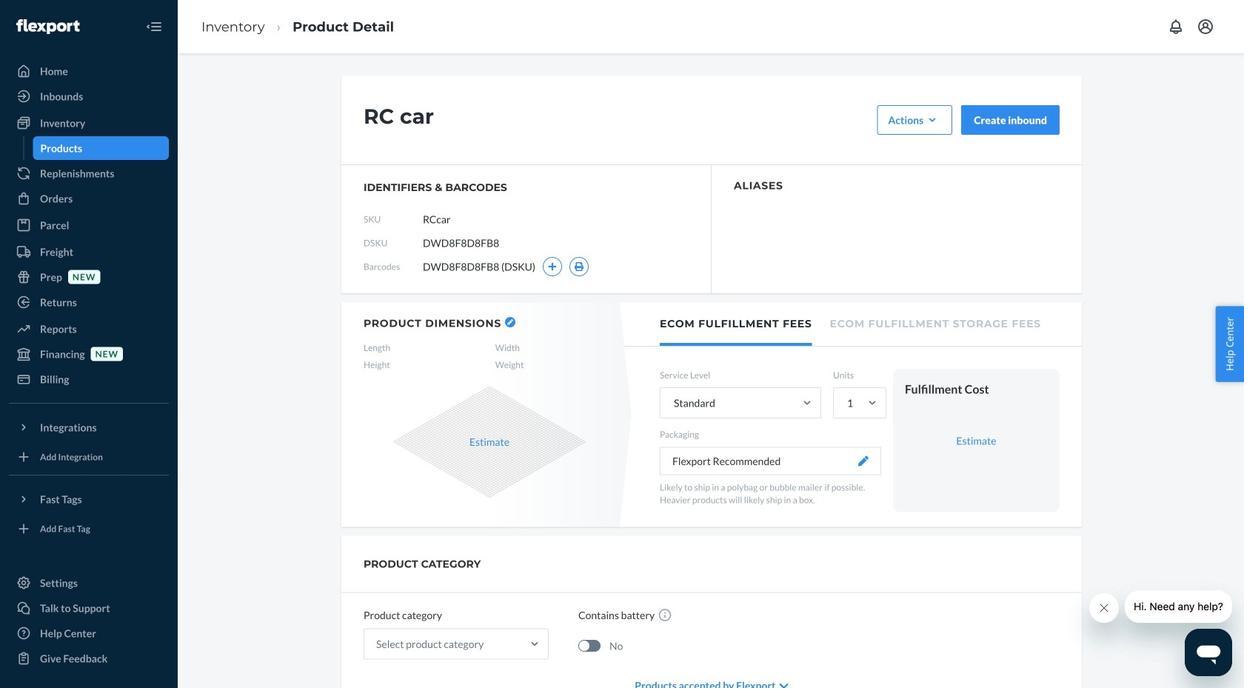 Task type: locate. For each thing, give the bounding box(es) containing it.
tab list
[[625, 302, 1083, 347]]

2 tab from the left
[[830, 302, 1042, 343]]

flexport logo image
[[16, 19, 80, 34]]

chevron down image
[[780, 681, 789, 688]]

close navigation image
[[145, 18, 163, 36]]

print image
[[574, 262, 585, 271]]

tab
[[660, 302, 813, 346], [830, 302, 1042, 343]]

None text field
[[423, 205, 533, 233]]

1 horizontal spatial tab
[[830, 302, 1042, 343]]

0 horizontal spatial tab
[[660, 302, 813, 346]]

pencil alt image
[[508, 319, 514, 325]]

open notifications image
[[1168, 18, 1186, 36]]



Task type: describe. For each thing, give the bounding box(es) containing it.
pen image
[[859, 456, 869, 466]]

open account menu image
[[1197, 18, 1215, 36]]

1 tab from the left
[[660, 302, 813, 346]]

breadcrumbs navigation
[[190, 5, 406, 48]]

plus image
[[548, 262, 557, 271]]



Task type: vqa. For each thing, say whether or not it's contained in the screenshot.
1 link
no



